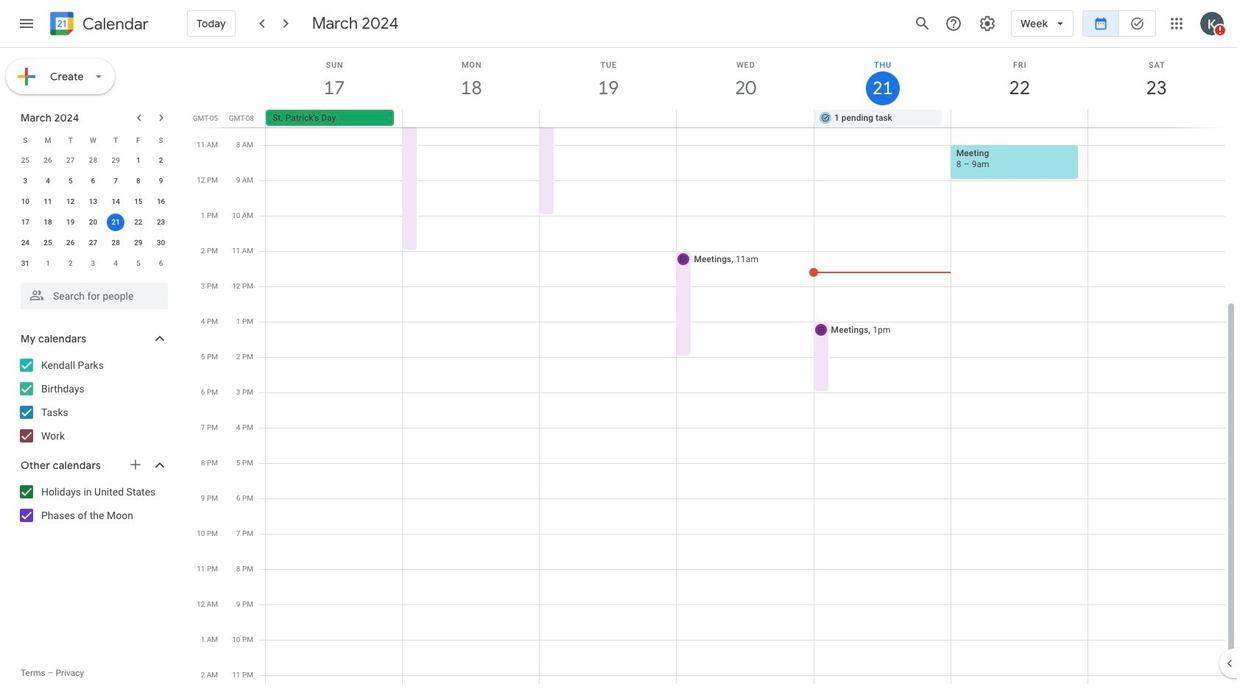 Task type: locate. For each thing, give the bounding box(es) containing it.
february 25 element
[[16, 152, 34, 169]]

23 element
[[152, 214, 170, 231]]

april 2 element
[[62, 255, 79, 273]]

12 element
[[62, 193, 79, 211]]

april 3 element
[[84, 255, 102, 273]]

calendar element
[[47, 9, 149, 41]]

6 element
[[84, 172, 102, 190]]

april 4 element
[[107, 255, 125, 273]]

14 element
[[107, 193, 125, 211]]

Search for people text field
[[29, 283, 159, 309]]

heading
[[80, 15, 149, 33]]

heading inside calendar element
[[80, 15, 149, 33]]

cell inside march 2024 'grid'
[[104, 212, 127, 233]]

row
[[259, 110, 1238, 127], [14, 130, 172, 150], [14, 150, 172, 171], [14, 171, 172, 192], [14, 192, 172, 212], [14, 212, 172, 233], [14, 233, 172, 253], [14, 253, 172, 274]]

cell
[[403, 110, 540, 127], [540, 110, 677, 127], [677, 110, 814, 127], [951, 110, 1088, 127], [1088, 110, 1225, 127], [104, 212, 127, 233]]

row group
[[14, 150, 172, 274]]

5 element
[[62, 172, 79, 190]]

22 element
[[130, 214, 147, 231]]

february 26 element
[[39, 152, 57, 169]]

april 5 element
[[130, 255, 147, 273]]

17 element
[[16, 214, 34, 231]]

None search field
[[0, 277, 183, 309]]

8 element
[[130, 172, 147, 190]]

grid
[[189, 48, 1238, 684]]

26 element
[[62, 234, 79, 252]]

20 element
[[84, 214, 102, 231]]

settings menu image
[[979, 15, 997, 32]]

february 28 element
[[84, 152, 102, 169]]



Task type: describe. For each thing, give the bounding box(es) containing it.
10 element
[[16, 193, 34, 211]]

18 element
[[39, 214, 57, 231]]

16 element
[[152, 193, 170, 211]]

15 element
[[130, 193, 147, 211]]

19 element
[[62, 214, 79, 231]]

april 1 element
[[39, 255, 57, 273]]

my calendars list
[[3, 354, 183, 448]]

april 6 element
[[152, 255, 170, 273]]

13 element
[[84, 193, 102, 211]]

7 element
[[107, 172, 125, 190]]

4 element
[[39, 172, 57, 190]]

25 element
[[39, 234, 57, 252]]

february 27 element
[[62, 152, 79, 169]]

add other calendars image
[[128, 457, 143, 472]]

march 2024 grid
[[14, 130, 172, 274]]

3 element
[[16, 172, 34, 190]]

main drawer image
[[18, 15, 35, 32]]

february 29 element
[[107, 152, 125, 169]]

1 element
[[130, 152, 147, 169]]

24 element
[[16, 234, 34, 252]]

30 element
[[152, 234, 170, 252]]

27 element
[[84, 234, 102, 252]]

other calendars list
[[3, 480, 183, 527]]

9 element
[[152, 172, 170, 190]]

28 element
[[107, 234, 125, 252]]

11 element
[[39, 193, 57, 211]]

31 element
[[16, 255, 34, 273]]

21, today element
[[107, 214, 125, 231]]

29 element
[[130, 234, 147, 252]]

2 element
[[152, 152, 170, 169]]



Task type: vqa. For each thing, say whether or not it's contained in the screenshot.
column header
no



